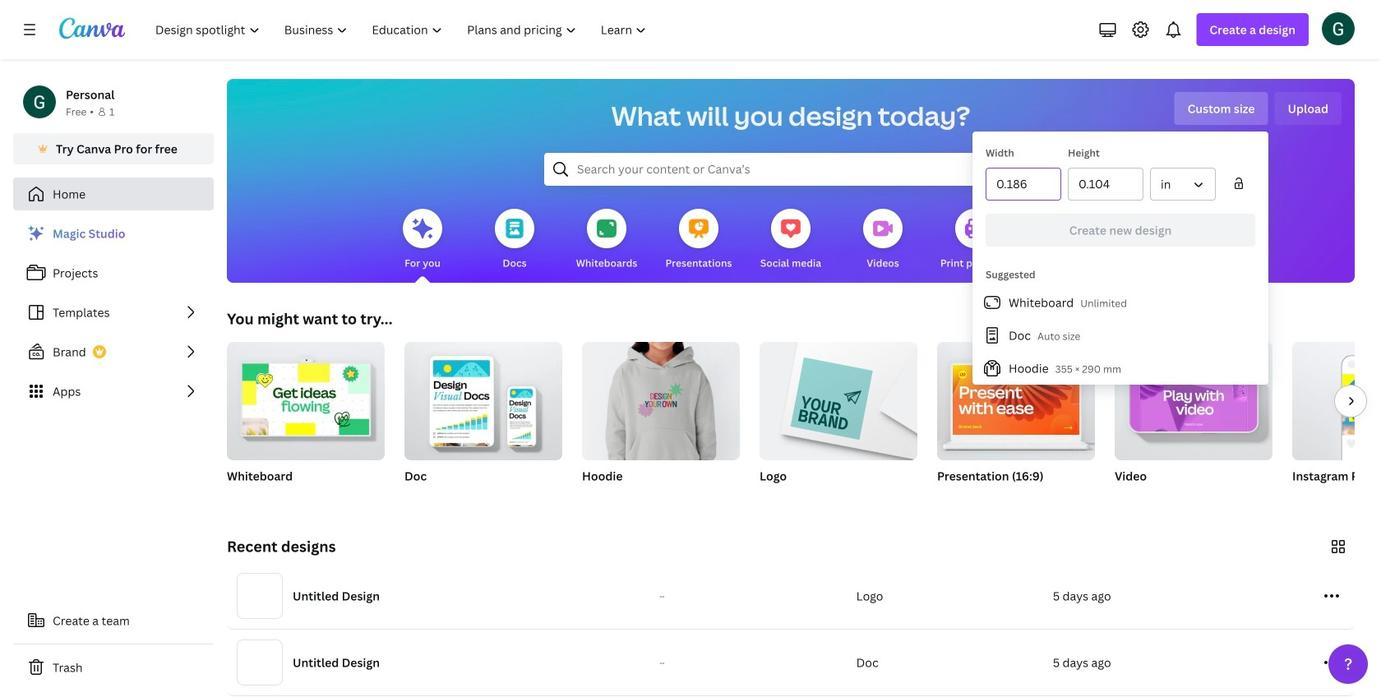 Task type: vqa. For each thing, say whether or not it's contained in the screenshot.
Search Search Field
yes



Task type: describe. For each thing, give the bounding box(es) containing it.
top level navigation element
[[145, 13, 661, 46]]



Task type: locate. For each thing, give the bounding box(es) containing it.
None number field
[[997, 169, 1051, 200], [1079, 169, 1133, 200], [997, 169, 1051, 200], [1079, 169, 1133, 200]]

Units: in button
[[1150, 168, 1216, 201]]

1 horizontal spatial list
[[973, 286, 1269, 385]]

None search field
[[544, 153, 1038, 186]]

Search search field
[[577, 154, 1005, 185]]

greg robinson image
[[1322, 12, 1355, 45]]

group
[[227, 336, 385, 505], [227, 336, 385, 461], [405, 336, 563, 505], [405, 336, 563, 461], [582, 336, 740, 505], [582, 336, 740, 461], [760, 336, 918, 505], [760, 336, 918, 461], [938, 342, 1095, 505], [938, 342, 1095, 461], [1115, 342, 1273, 505], [1293, 342, 1382, 505]]

0 horizontal spatial list
[[13, 217, 214, 408]]

list
[[13, 217, 214, 408], [973, 286, 1269, 385]]



